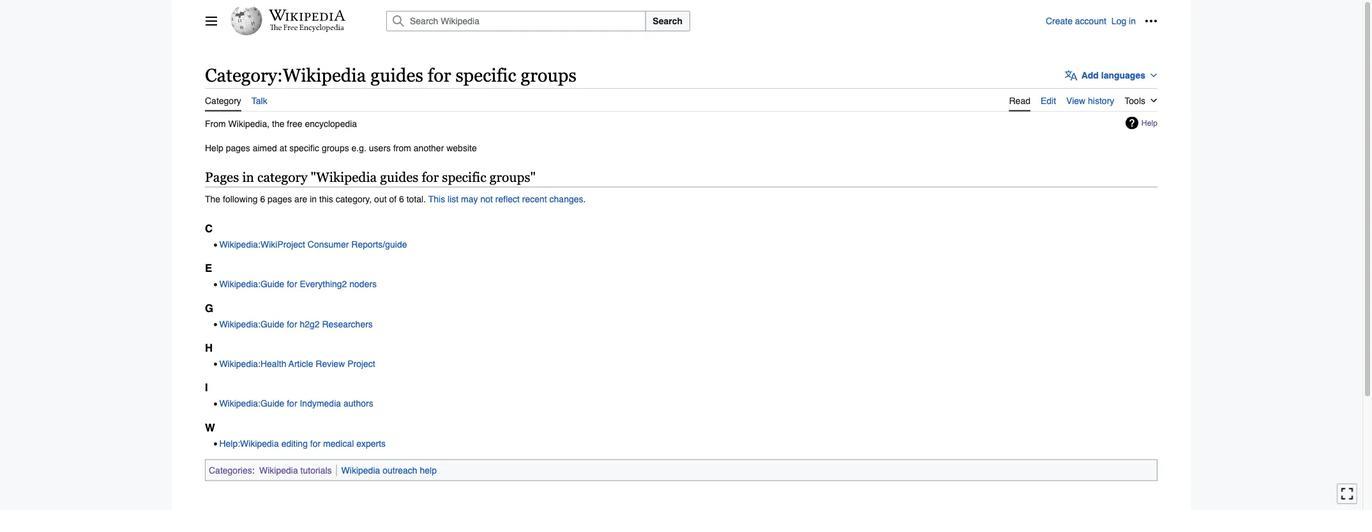Task type: locate. For each thing, give the bounding box(es) containing it.
0 vertical spatial in
[[1129, 16, 1136, 26]]

0 vertical spatial wikipedia:guide
[[219, 279, 284, 289]]

indymedia
[[300, 399, 341, 409]]

wikipedia outreach help link
[[341, 465, 437, 475]]

1 category from the top
[[205, 65, 277, 86]]

in right "log"
[[1129, 16, 1136, 26]]

category up the from
[[205, 96, 241, 106]]

1 vertical spatial in
[[242, 170, 254, 185]]

1 vertical spatial category
[[205, 96, 241, 106]]

review
[[316, 359, 345, 369]]

help link
[[1126, 117, 1158, 129]]

languages
[[1102, 70, 1146, 80]]

6 right "of"
[[399, 194, 404, 204]]

at
[[280, 143, 287, 153]]

talk link
[[252, 88, 267, 110]]

wikipedia for wikipedia outreach help
[[341, 465, 380, 475]]

wikipedia:guide for g
[[219, 319, 284, 329]]

h
[[205, 342, 213, 354]]

1 horizontal spatial groups
[[521, 65, 577, 86]]

1 horizontal spatial :
[[277, 65, 283, 86]]

log in link
[[1112, 16, 1136, 26]]

search button
[[645, 11, 690, 31]]

wikipedia tutorials link
[[259, 465, 332, 475]]

1 6 from the left
[[260, 194, 265, 204]]

this list may not reflect recent changes link
[[428, 194, 583, 204]]

2 category from the top
[[205, 96, 241, 106]]

wikipedia
[[283, 65, 366, 86], [259, 465, 298, 475], [341, 465, 380, 475]]

the free encyclopedia image
[[270, 24, 345, 33]]

2 wikipedia:guide from the top
[[219, 319, 284, 329]]

category for category
[[205, 96, 241, 106]]

0 vertical spatial guides
[[371, 65, 423, 86]]

6 right "following"
[[260, 194, 265, 204]]

1 horizontal spatial 6
[[399, 194, 404, 204]]

0 vertical spatial specific
[[456, 65, 516, 86]]

wikipedia:guide for e
[[219, 279, 284, 289]]

help:wikipedia
[[219, 438, 279, 449]]

specific up "may"
[[442, 170, 487, 185]]

help down tools
[[1142, 118, 1158, 128]]

log
[[1112, 16, 1127, 26]]

0 vertical spatial category
[[205, 65, 277, 86]]

this
[[428, 194, 445, 204]]

create account log in
[[1046, 16, 1136, 26]]

wikipedia:health
[[219, 359, 286, 369]]

2 vertical spatial wikipedia:guide
[[219, 399, 284, 409]]

main content
[[200, 58, 1166, 497]]

0 horizontal spatial pages
[[226, 143, 250, 153]]

:
[[277, 65, 283, 86], [252, 465, 255, 475]]

may
[[461, 194, 478, 204]]

pages left are
[[268, 194, 292, 204]]

: for categories
[[252, 465, 255, 475]]

3 wikipedia:guide from the top
[[219, 399, 284, 409]]

1 vertical spatial wikipedia:guide
[[219, 319, 284, 329]]

specific right "at"
[[290, 143, 319, 153]]

0 horizontal spatial in
[[242, 170, 254, 185]]

wikipedia:wikiproject consumer reports/guide link
[[219, 239, 407, 250]]

0 horizontal spatial groups
[[322, 143, 349, 153]]

Search search field
[[371, 11, 1046, 31]]

wikipedia:guide inside g wikipedia:guide for h2g2 researchers
[[219, 319, 284, 329]]

0 horizontal spatial :
[[252, 465, 255, 475]]

wikipedia for wikipedia tutorials
[[259, 465, 298, 475]]

wikipedia:guide inside e wikipedia:guide for everything2 noders
[[219, 279, 284, 289]]

: down help:wikipedia
[[252, 465, 255, 475]]

category for category : wikipedia guides for specific groups
[[205, 65, 277, 86]]

everything2
[[300, 279, 347, 289]]

1 vertical spatial help
[[205, 143, 223, 153]]

search
[[653, 16, 683, 26]]

category
[[205, 65, 277, 86], [205, 96, 241, 106]]

wikipedia:guide up wikipedia:health
[[219, 319, 284, 329]]

wikipedia:guide inside 'i wikipedia:guide for indymedia authors'
[[219, 399, 284, 409]]

e.g.
[[352, 143, 367, 153]]

pages down wikipedia,
[[226, 143, 250, 153]]

categories link
[[209, 465, 252, 475]]

not
[[481, 194, 493, 204]]

: up from wikipedia, the free encyclopedia
[[277, 65, 283, 86]]

Search Wikipedia search field
[[386, 11, 646, 31]]

in
[[1129, 16, 1136, 26], [242, 170, 254, 185], [310, 194, 317, 204]]

from
[[393, 143, 411, 153]]

for inside 'i wikipedia:guide for indymedia authors'
[[287, 399, 297, 409]]

add
[[1082, 70, 1099, 80]]

wikipedia:guide down wikipedia:wikiproject
[[219, 279, 284, 289]]

0 vertical spatial help
[[1142, 118, 1158, 128]]

for inside e wikipedia:guide for everything2 noders
[[287, 279, 297, 289]]

are
[[295, 194, 307, 204]]

category,
[[336, 194, 372, 204]]

0 vertical spatial groups
[[521, 65, 577, 86]]

project
[[348, 359, 375, 369]]

this
[[319, 194, 333, 204]]

specific
[[456, 65, 516, 86], [290, 143, 319, 153], [442, 170, 487, 185]]

"wikipedia
[[311, 170, 377, 185]]

wikipedia image
[[269, 10, 346, 21]]

help for help pages aimed at specific groups e.g. users from another website
[[205, 143, 223, 153]]

help for help
[[1142, 118, 1158, 128]]

1 vertical spatial guides
[[380, 170, 419, 185]]

help down the from
[[205, 143, 223, 153]]

0 horizontal spatial 6
[[260, 194, 265, 204]]

groups down search wikipedia search box
[[521, 65, 577, 86]]

pages in category "wikipedia guides for specific groups"
[[205, 170, 536, 185]]

wikipedia:guide down wikipedia:health
[[219, 399, 284, 409]]

language progressive image
[[1065, 69, 1078, 82]]

recent
[[522, 194, 547, 204]]

from
[[205, 119, 226, 129]]

0 horizontal spatial help
[[205, 143, 223, 153]]

: for category
[[277, 65, 283, 86]]

in right are
[[310, 194, 317, 204]]

guides
[[371, 65, 423, 86], [380, 170, 419, 185]]

categories
[[209, 465, 252, 475]]

1 vertical spatial pages
[[268, 194, 292, 204]]

in inside personal tools navigation
[[1129, 16, 1136, 26]]

1 horizontal spatial help
[[1142, 118, 1158, 128]]

1 wikipedia:guide from the top
[[219, 279, 284, 289]]

wikipedia down "experts"
[[341, 465, 380, 475]]

w help:wikipedia editing for medical experts
[[205, 422, 386, 449]]

wikipedia up encyclopedia
[[283, 65, 366, 86]]

2 horizontal spatial in
[[1129, 16, 1136, 26]]

category up "talk" link
[[205, 65, 277, 86]]

0 vertical spatial :
[[277, 65, 283, 86]]

personal tools navigation
[[1046, 11, 1162, 31]]

1 vertical spatial :
[[252, 465, 255, 475]]

wikipedia down editing
[[259, 465, 298, 475]]

reflect
[[495, 194, 520, 204]]

1 horizontal spatial in
[[310, 194, 317, 204]]

g
[[205, 302, 213, 315]]

6
[[260, 194, 265, 204], [399, 194, 404, 204]]

the following 6 pages are in this category, out of  6 total. this list may not reflect recent changes .
[[205, 194, 586, 204]]

help
[[1142, 118, 1158, 128], [205, 143, 223, 153]]

following
[[223, 194, 258, 204]]

the
[[205, 194, 220, 204]]

groups left 'e.g.' on the left top of the page
[[322, 143, 349, 153]]

groups
[[521, 65, 577, 86], [322, 143, 349, 153]]

pages
[[226, 143, 250, 153], [268, 194, 292, 204]]

1 vertical spatial specific
[[290, 143, 319, 153]]

specific down search wikipedia search box
[[456, 65, 516, 86]]

in up "following"
[[242, 170, 254, 185]]

1 vertical spatial groups
[[322, 143, 349, 153]]



Task type: vqa. For each thing, say whether or not it's contained in the screenshot.
another at the left top of page
yes



Task type: describe. For each thing, give the bounding box(es) containing it.
total.
[[407, 194, 426, 204]]

fullscreen image
[[1341, 488, 1354, 500]]

changes
[[550, 194, 583, 204]]

i wikipedia:guide for indymedia authors
[[205, 382, 373, 409]]

create account link
[[1046, 16, 1107, 26]]

wikipedia outreach help
[[341, 465, 437, 475]]

another
[[414, 143, 444, 153]]

help
[[420, 465, 437, 475]]

the
[[272, 119, 285, 129]]

edit
[[1041, 96, 1057, 106]]

researchers
[[322, 319, 373, 329]]

menu image
[[205, 15, 218, 27]]

wikipedia tutorials
[[259, 465, 332, 475]]

account
[[1076, 16, 1107, 26]]

c wikipedia:wikiproject consumer reports/guide
[[205, 223, 407, 250]]

users
[[369, 143, 391, 153]]

list
[[448, 194, 459, 204]]

.
[[583, 194, 586, 204]]

wikipedia:wikiproject
[[219, 239, 305, 250]]

read link
[[1010, 88, 1031, 112]]

e wikipedia:guide for everything2 noders
[[205, 262, 377, 289]]

wikipedia:guide for h2g2 researchers link
[[219, 319, 373, 329]]

w
[[205, 422, 215, 434]]

view history
[[1067, 96, 1115, 106]]

experts
[[357, 438, 386, 449]]

wikipedia:guide for i
[[219, 399, 284, 409]]

c
[[205, 223, 213, 235]]

view
[[1067, 96, 1086, 106]]

consumer
[[308, 239, 349, 250]]

view history link
[[1067, 88, 1115, 110]]

e
[[205, 262, 212, 275]]

free
[[287, 119, 302, 129]]

i
[[205, 382, 208, 394]]

noders
[[350, 279, 377, 289]]

category link
[[205, 88, 241, 112]]

2 vertical spatial specific
[[442, 170, 487, 185]]

reports/guide
[[352, 239, 407, 250]]

h wikipedia:health article review project
[[205, 342, 375, 369]]

tools
[[1125, 96, 1146, 106]]

0 vertical spatial pages
[[226, 143, 250, 153]]

encyclopedia
[[305, 119, 357, 129]]

help pages aimed at specific groups e.g. users from another website
[[205, 143, 477, 153]]

read
[[1010, 96, 1031, 106]]

wikipedia:guide for everything2 noders link
[[219, 279, 377, 289]]

log in and more options image
[[1145, 15, 1158, 27]]

2 6 from the left
[[399, 194, 404, 204]]

2 vertical spatial in
[[310, 194, 317, 204]]

talk
[[252, 96, 267, 106]]

category
[[257, 170, 308, 185]]

history
[[1088, 96, 1115, 106]]

1 horizontal spatial pages
[[268, 194, 292, 204]]

tutorials
[[301, 465, 332, 475]]

wikipedia:health article review project link
[[219, 359, 375, 369]]

from wikipedia, the free encyclopedia
[[205, 119, 357, 129]]

for inside g wikipedia:guide for h2g2 researchers
[[287, 319, 297, 329]]

main content containing category
[[200, 58, 1166, 497]]

aimed
[[253, 143, 277, 153]]

out
[[374, 194, 387, 204]]

h2g2
[[300, 319, 320, 329]]

category : wikipedia guides for specific groups
[[205, 65, 577, 86]]

for inside w help:wikipedia editing for medical experts
[[310, 438, 321, 449]]

help:wikipedia editing for medical experts link
[[219, 438, 386, 449]]

pages
[[205, 170, 239, 185]]

groups"
[[490, 170, 536, 185]]

g wikipedia:guide for h2g2 researchers
[[205, 302, 373, 329]]

of
[[389, 194, 397, 204]]

add languages
[[1082, 70, 1146, 80]]

create
[[1046, 16, 1073, 26]]

editing
[[281, 438, 308, 449]]

website
[[447, 143, 477, 153]]

outreach
[[383, 465, 418, 475]]

wikipedia,
[[228, 119, 270, 129]]

wikipedia:guide for indymedia authors link
[[219, 399, 373, 409]]

categories :
[[209, 465, 257, 475]]

authors
[[344, 399, 373, 409]]

medical
[[323, 438, 354, 449]]



